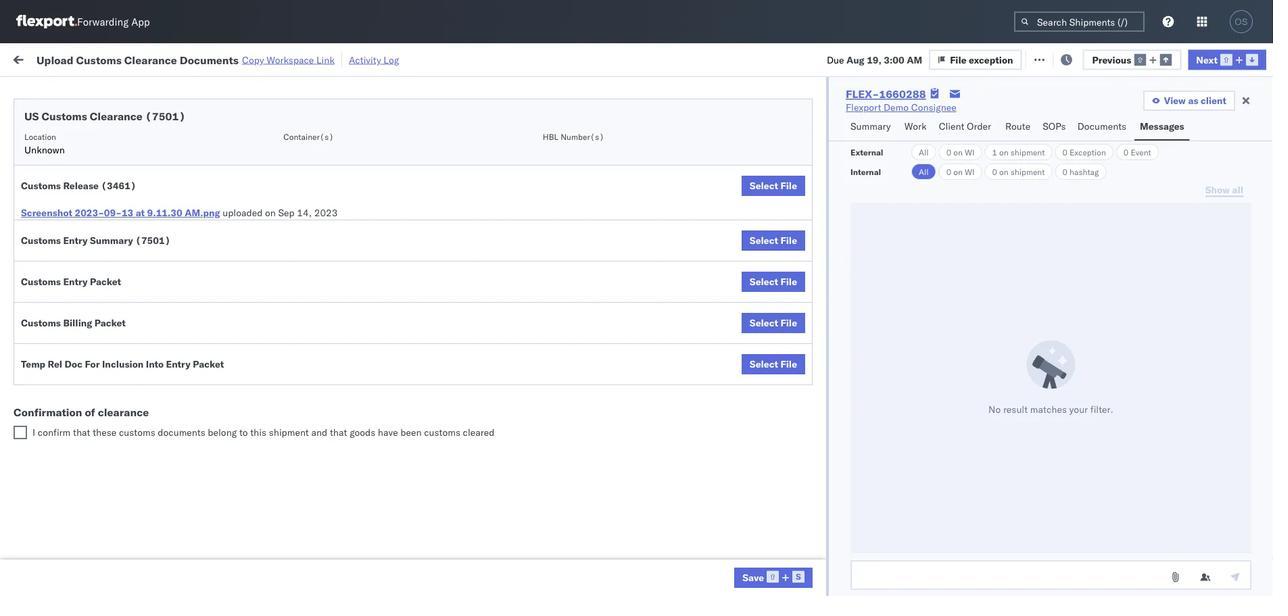 Task type: vqa. For each thing, say whether or not it's contained in the screenshot.
11:00 PM PST, Feb 6, 2023
no



Task type: describe. For each thing, give the bounding box(es) containing it.
1 customs from the left
[[119, 427, 155, 439]]

confirm delivery
[[31, 403, 103, 415]]

jan for 28,
[[295, 552, 310, 564]]

omkar
[[1138, 136, 1167, 147]]

maeu9408431
[[961, 552, 1030, 564]]

forwarding app link
[[16, 15, 150, 28]]

confirm delivery button
[[31, 402, 103, 417]]

2:00 am est, nov 9, 2022
[[227, 284, 345, 296]]

filtered
[[14, 83, 46, 95]]

work inside import work button
[[147, 52, 170, 64]]

to
[[239, 427, 248, 439]]

1846748 for fifth the schedule pickup from los angeles, ca button from the bottom of the page
[[807, 165, 848, 177]]

integration test account - karl lagerfeld for flex-2130387
[[615, 552, 791, 564]]

ocean fcl for schedule pickup from los angeles, ca link corresponding to fifth the schedule pickup from los angeles, ca button from the bottom of the page
[[432, 165, 479, 177]]

1 schedule delivery appointment button from the top
[[31, 134, 166, 149]]

lagerfeld for flex-2130387
[[751, 552, 791, 564]]

10 resize handle column header from the left
[[1207, 105, 1223, 597]]

these
[[93, 427, 117, 439]]

am left container(s)
[[250, 136, 265, 147]]

11 resize handle column header from the left
[[1249, 105, 1266, 597]]

from up 09-
[[105, 194, 125, 206]]

dec for 23,
[[289, 374, 307, 386]]

2022 for fifth the schedule pickup from los angeles, ca button from the bottom of the page
[[322, 165, 345, 177]]

edt, for 3rd the schedule pickup from los angeles, ca button from the bottom of the page's schedule pickup from los angeles, ca link
[[268, 255, 289, 266]]

messages button
[[1135, 114, 1190, 141]]

1 5, from the top
[[311, 136, 320, 147]]

confirm delivery link
[[31, 402, 103, 416]]

angeles, for schedule pickup from los angeles, ca link corresponding to fifth the schedule pickup from los angeles, ca button from the bottom of the page
[[145, 165, 182, 177]]

temp rel doc for inclusion into entry packet
[[21, 358, 224, 370]]

i confirm that these customs documents belong to this shipment and that goods have been customs cleared
[[32, 427, 495, 439]]

1 horizontal spatial exception
[[1062, 52, 1106, 64]]

1 that from the left
[[73, 427, 90, 439]]

log
[[384, 54, 399, 66]]

workitem button
[[8, 108, 205, 121]]

09-
[[104, 207, 122, 219]]

2:59 for 2:59 am edt, nov 5, 2022 schedule delivery appointment 'button'
[[227, 225, 247, 237]]

omkar savant
[[1138, 136, 1198, 147]]

from down clearance
[[105, 433, 125, 444]]

1 2130387 from the top
[[807, 463, 848, 475]]

2:59 for first the schedule pickup from los angeles, ca button from the bottom of the page
[[227, 433, 247, 445]]

test123456 for fifth the schedule pickup from los angeles, ca button from the bottom of the page
[[961, 165, 1018, 177]]

7 fcl from the top
[[462, 552, 479, 564]]

due aug 19, 3:00 am
[[827, 54, 923, 65]]

205
[[311, 52, 328, 64]]

filter.
[[1091, 403, 1114, 415]]

schedule pickup from los angeles, ca for 3rd the schedule pickup from los angeles, ca button from the bottom of the page
[[31, 254, 198, 266]]

screenshot 2023-09-13 at 9.11.30 am.png uploaded on sep 14, 2023
[[21, 207, 338, 219]]

edt, for schedule pickup from los angeles, ca link corresponding to fifth the schedule pickup from los angeles, ca button from the bottom of the page
[[268, 165, 289, 177]]

workitem
[[15, 111, 50, 121]]

customs entry packet
[[21, 276, 121, 288]]

2 2130387 from the top
[[807, 493, 848, 505]]

1
[[993, 147, 998, 157]]

view
[[1165, 95, 1186, 107]]

1 appointment from the top
[[111, 135, 166, 147]]

0 horizontal spatial exception
[[969, 54, 1014, 65]]

schedule pickup from los angeles, ca for first the schedule pickup from los angeles, ca button from the bottom of the page
[[31, 433, 198, 444]]

1846748 for 2:59 am edt, nov 5, 2022 schedule delivery appointment 'button'
[[807, 225, 848, 237]]

hlxu8034992 for 2nd the schedule pickup from los angeles, ca button from the top
[[1013, 195, 1079, 207]]

pickup for 2nd the schedule pickup from los angeles, ca button from the top
[[74, 194, 103, 206]]

0 on wi for 1
[[947, 147, 975, 157]]

external
[[851, 147, 884, 157]]

1 test123456 from the top
[[961, 136, 1018, 147]]

ca for fifth the schedule pickup from los angeles, ca button from the bottom of the page
[[185, 165, 198, 177]]

schedule for first schedule delivery appointment 'button' from the top
[[31, 135, 71, 147]]

1 vertical spatial at
[[136, 207, 145, 219]]

2 vertical spatial packet
[[193, 358, 224, 370]]

uetu5238478
[[942, 403, 1008, 415]]

1 schedule delivery appointment from the top
[[31, 135, 166, 147]]

next
[[1197, 54, 1218, 65]]

sops
[[1043, 120, 1066, 132]]

1 flex-1889466 from the top
[[778, 314, 848, 326]]

2022 for 2nd the schedule pickup from los angeles, ca button from the top
[[322, 195, 345, 207]]

work
[[39, 49, 74, 68]]

result
[[1004, 403, 1028, 415]]

activity log button
[[349, 51, 399, 68]]

uploaded
[[223, 207, 263, 219]]

5 resize handle column header from the left
[[592, 105, 609, 597]]

2 vertical spatial entry
[[166, 358, 191, 370]]

pickup for first the schedule pickup from los angeles, ca button from the bottom of the page
[[74, 433, 103, 444]]

schedule pickup from los angeles, ca link for second the schedule pickup from los angeles, ca button from the bottom of the page
[[31, 313, 198, 326]]

no result matches your filter.
[[989, 403, 1114, 415]]

1 horizontal spatial at
[[268, 52, 277, 64]]

temp
[[21, 358, 45, 370]]

am right 3:00
[[907, 54, 923, 65]]

select file for customs release (3461)
[[750, 180, 797, 192]]

2 resize handle column header from the left
[[359, 105, 375, 597]]

schedule for 2:59 am edt, nov 5, 2022 schedule delivery appointment 'button'
[[31, 224, 71, 236]]

fcl for first the schedule pickup from los angeles, ca button from the bottom of the page
[[462, 433, 479, 445]]

flexport demo consignee
[[846, 101, 957, 113]]

angeles, for 2nd the schedule pickup from los angeles, ca button from the top schedule pickup from los angeles, ca link
[[145, 194, 182, 206]]

1893174
[[807, 433, 848, 445]]

2:59 for 3rd the schedule pickup from los angeles, ca button from the bottom of the page
[[227, 255, 247, 266]]

entry for summary
[[63, 235, 88, 247]]

1 flex-2130387 from the top
[[778, 463, 848, 475]]

forwarding
[[77, 15, 129, 28]]

1 ceau7522281, from the top
[[870, 135, 939, 147]]

schedule delivery appointment button for 2:59 am est, dec 14, 2022
[[31, 343, 166, 357]]

7:00
[[227, 374, 247, 386]]

1 vertical spatial 14,
[[310, 344, 325, 356]]

activity log
[[349, 54, 399, 66]]

9 resize handle column header from the left
[[1115, 105, 1131, 597]]

belong
[[208, 427, 237, 439]]

import
[[114, 52, 145, 64]]

us
[[24, 110, 39, 123]]

route
[[1006, 120, 1031, 132]]

confirm for confirm delivery
[[31, 403, 66, 415]]

us customs clearance (7501)
[[24, 110, 186, 123]]

3 ocean fcl from the top
[[432, 284, 479, 296]]

3 abcdefg78456546 from the top
[[961, 403, 1052, 415]]

lhuu7894563, uetu5238478
[[870, 403, 1008, 415]]

account for flex-2130384
[[685, 582, 720, 594]]

batch action
[[1198, 52, 1257, 64]]

4 schedule pickup from los angeles, ca button from the top
[[31, 313, 198, 328]]

confirmation
[[14, 406, 82, 419]]

client order button
[[934, 114, 1000, 141]]

documents left 11:30
[[151, 552, 200, 563]]

3 fcl from the top
[[462, 284, 479, 296]]

documents left "copy"
[[180, 53, 239, 66]]

confirm pickup from los angeles, ca
[[31, 373, 192, 385]]

select for customs release (3461)
[[750, 180, 779, 192]]

5 schedule pickup from los angeles, ca button from the top
[[31, 432, 198, 447]]

no
[[989, 403, 1001, 415]]

1 edt, from the top
[[268, 136, 289, 147]]

flex-1846748 for 2nd the schedule pickup from los angeles, ca button from the top
[[778, 195, 848, 207]]

clearance inside button
[[105, 284, 148, 296]]

2 1889466 from the top
[[807, 344, 848, 356]]

flexport. image
[[16, 15, 77, 28]]

3 schedule pickup from los angeles, ca button from the top
[[31, 253, 198, 268]]

5, for 3rd the schedule pickup from los angeles, ca button from the bottom of the page
[[311, 255, 320, 266]]

1 hlxu8034992 from the top
[[1013, 135, 1079, 147]]

i
[[32, 427, 35, 439]]

copy
[[242, 54, 264, 66]]

lagerfeld for flex-2130384
[[751, 582, 791, 594]]

message (0)
[[181, 52, 237, 64]]

2 upload customs clearance documents link from the top
[[31, 551, 200, 564]]

demo
[[884, 101, 909, 113]]

select file button for customs entry packet
[[742, 272, 806, 292]]

screenshot
[[21, 207, 72, 219]]

risk
[[279, 52, 295, 64]]

numbers for container numbers
[[870, 116, 903, 126]]

wi for 1
[[965, 147, 975, 157]]

select file button for customs billing packet
[[742, 313, 806, 333]]

schedule for second the schedule pickup from los angeles, ca button from the bottom of the page
[[31, 314, 71, 325]]

lhuu7894563,
[[870, 403, 939, 415]]

upload inside button
[[31, 284, 62, 296]]

- for flex-2130384
[[723, 582, 729, 594]]

2 upload customs clearance documents from the top
[[31, 552, 200, 563]]

action
[[1227, 52, 1257, 64]]

0 vertical spatial 2023
[[314, 207, 338, 219]]

integration test account - karl lagerfeld for flex-2130384
[[615, 582, 791, 594]]

0 vertical spatial upload
[[37, 53, 73, 66]]

1 1846748 from the top
[[807, 136, 848, 147]]

previous button
[[1083, 50, 1182, 70]]

view as client button
[[1144, 91, 1236, 111]]

exception
[[1070, 147, 1106, 157]]

forwarding app
[[77, 15, 150, 28]]

2:59 am edt, nov 5, 2022 for 3rd the schedule pickup from los angeles, ca button from the bottom of the page
[[227, 255, 345, 266]]

7 ocean fcl from the top
[[432, 552, 479, 564]]

1 horizontal spatial file exception
[[1043, 52, 1106, 64]]

am for schedule delivery appointment 'button' associated with 2:59 am est, dec 14, 2022
[[250, 344, 265, 356]]

am for 3rd the schedule pickup from los angeles, ca button from the bottom of the page
[[250, 255, 265, 266]]

schedule pickup from los angeles, ca for 2nd the schedule pickup from los angeles, ca button from the top
[[31, 194, 198, 206]]

est, for 23,
[[267, 374, 287, 386]]

2023 for 13,
[[325, 433, 348, 445]]

ocean fcl for schedule pickup from los angeles, ca link for first the schedule pickup from los angeles, ca button from the bottom of the page
[[432, 433, 479, 445]]

link
[[317, 54, 335, 66]]

3 resize handle column header from the left
[[409, 105, 425, 597]]

select for customs entry packet
[[750, 276, 779, 288]]

8 resize handle column header from the left
[[938, 105, 955, 597]]

6 1846748 from the top
[[807, 284, 848, 296]]

(7501) for us customs clearance (7501)
[[145, 110, 186, 123]]

1846748 for 2nd the schedule pickup from los angeles, ca button from the top
[[807, 195, 848, 207]]

abcdefg78456546 for 7:00 pm est, dec 23, 2022
[[961, 374, 1052, 386]]

integration for flex-2130387
[[615, 552, 662, 564]]

2 flex-1889466 from the top
[[778, 344, 848, 356]]

number(s)
[[561, 132, 604, 142]]

from down customs entry summary (7501)
[[105, 254, 125, 266]]

3 2130387 from the top
[[807, 552, 848, 564]]

fcl for schedule delivery appointment 'button' associated with 2:59 am est, dec 14, 2022
[[462, 344, 479, 356]]

event
[[1131, 147, 1152, 157]]

sep
[[278, 207, 295, 219]]

4 5, from the top
[[311, 225, 320, 237]]

5, for 2nd the schedule pickup from los angeles, ca button from the top
[[311, 195, 320, 207]]

internal
[[851, 167, 881, 177]]

6 flex-1846748 from the top
[[778, 284, 848, 296]]

los for second the schedule pickup from los angeles, ca button from the bottom of the page
[[127, 314, 143, 325]]

select for customs billing packet
[[750, 317, 779, 329]]

schedule for first the schedule pickup from los angeles, ca button from the bottom of the page
[[31, 433, 71, 444]]

3 1889466 from the top
[[807, 374, 848, 386]]

1 ceau7522281, hlxu6269489, hlxu8034992 from the top
[[870, 135, 1079, 147]]

2023 for 28,
[[330, 552, 353, 564]]

track
[[344, 52, 366, 64]]

mbl/mawb numbers button
[[955, 108, 1118, 121]]

all for external
[[919, 147, 929, 157]]

hashtag
[[1070, 167, 1099, 177]]

am right 2:00
[[250, 284, 265, 296]]

2:59 for fifth the schedule pickup from los angeles, ca button from the bottom of the page
[[227, 165, 247, 177]]

rel
[[48, 358, 62, 370]]

19,
[[867, 54, 882, 65]]

4 1889466 from the top
[[807, 403, 848, 415]]

los for first the schedule pickup from los angeles, ca button from the bottom of the page
[[127, 433, 143, 444]]

confirm for confirm pickup from los angeles, ca
[[31, 373, 66, 385]]

unknown
[[24, 144, 65, 156]]

billing
[[63, 317, 92, 329]]

1 hlxu6269489, from the top
[[942, 135, 1011, 147]]

1 upload customs clearance documents from the top
[[31, 284, 200, 296]]

karl for flex-2130387
[[731, 552, 749, 564]]

schedule pickup from los angeles, ca for second the schedule pickup from los angeles, ca button from the bottom of the page
[[31, 314, 198, 325]]

documents
[[158, 427, 205, 439]]

flex-1893174
[[778, 433, 848, 445]]

1 schedule delivery appointment link from the top
[[31, 134, 166, 148]]



Task type: locate. For each thing, give the bounding box(es) containing it.
confirm
[[38, 427, 71, 439]]

hlxu8034992 down 1 on shipment
[[1013, 165, 1079, 177]]

1 vertical spatial karl
[[731, 582, 749, 594]]

1 vertical spatial wi
[[965, 167, 975, 177]]

schedule pickup from los angeles, ca up 09-
[[31, 194, 198, 206]]

2 vertical spatial hlxu8034992
[[1013, 195, 1079, 207]]

1 select file button from the top
[[742, 176, 806, 196]]

2 customs from the left
[[424, 427, 461, 439]]

view as client
[[1165, 95, 1227, 107]]

select file for customs billing packet
[[750, 317, 797, 329]]

1 horizontal spatial work
[[905, 120, 927, 132]]

4 resize handle column header from the left
[[500, 105, 517, 597]]

0 vertical spatial entry
[[63, 235, 88, 247]]

bosch
[[523, 136, 550, 147], [523, 165, 550, 177], [615, 165, 642, 177], [523, 255, 550, 266], [615, 255, 642, 266], [523, 284, 550, 296], [615, 284, 642, 296], [523, 344, 550, 356], [615, 344, 642, 356], [523, 374, 550, 386], [615, 374, 642, 386]]

2:59 am est, dec 14, 2022
[[227, 344, 351, 356]]

0 on wi
[[947, 147, 975, 157], [947, 167, 975, 177]]

shipment
[[1011, 147, 1045, 157], [1011, 167, 1045, 177], [269, 427, 309, 439]]

2 vertical spatial upload
[[31, 552, 62, 563]]

schedule delivery appointment link
[[31, 134, 166, 148], [31, 224, 166, 237], [31, 343, 166, 356]]

jan left 13,
[[290, 433, 305, 445]]

pm right 7:00
[[250, 374, 265, 386]]

0 vertical spatial jan
[[290, 433, 305, 445]]

1 2:59 am edt, nov 5, 2022 from the top
[[227, 136, 345, 147]]

schedule up customs entry packet
[[31, 254, 71, 266]]

schedule pickup from los angeles, ca link for 2nd the schedule pickup from los angeles, ca button from the top
[[31, 194, 198, 207]]

0 horizontal spatial at
[[136, 207, 145, 219]]

1 vertical spatial hlxu8034992
[[1013, 165, 1079, 177]]

0 vertical spatial integration test account - karl lagerfeld
[[615, 552, 791, 564]]

documents
[[180, 53, 239, 66], [1078, 120, 1127, 132], [151, 284, 200, 296], [151, 552, 200, 563]]

flex-1846748 for 3rd the schedule pickup from los angeles, ca button from the bottom of the page
[[778, 255, 848, 266]]

that
[[73, 427, 90, 439], [330, 427, 347, 439]]

2 integration from the top
[[615, 582, 662, 594]]

schedule for 2nd the schedule pickup from los angeles, ca button from the top
[[31, 194, 71, 206]]

0 vertical spatial flex-2130387
[[778, 463, 848, 475]]

2 vertical spatial test123456
[[961, 195, 1018, 207]]

pm
[[250, 374, 265, 386], [256, 552, 270, 564]]

0 vertical spatial schedule delivery appointment button
[[31, 134, 166, 149]]

customs
[[119, 427, 155, 439], [424, 427, 461, 439]]

shipment up 0 on shipment
[[1011, 147, 1045, 157]]

2 all button from the top
[[912, 164, 937, 180]]

2 select from the top
[[750, 235, 779, 247]]

0 vertical spatial ceau7522281, hlxu6269489, hlxu8034992
[[870, 135, 1079, 147]]

schedule pickup from los angeles, ca button down customs entry summary (7501)
[[31, 253, 198, 268]]

order
[[967, 120, 992, 132]]

5 select file button from the top
[[742, 354, 806, 375]]

1 confirm from the top
[[31, 373, 66, 385]]

est, down 2:59 am est, dec 14, 2022
[[267, 374, 287, 386]]

0 vertical spatial lagerfeld
[[751, 552, 791, 564]]

container numbers
[[870, 105, 906, 126]]

1 vertical spatial 2130387
[[807, 493, 848, 505]]

ca for second the schedule pickup from los angeles, ca button from the bottom of the page
[[185, 314, 198, 325]]

2022 for schedule delivery appointment 'button' associated with 2:59 am est, dec 14, 2022
[[327, 344, 351, 356]]

schedule for schedule delivery appointment 'button' associated with 2:59 am est, dec 14, 2022
[[31, 343, 71, 355]]

edt, for 2nd the schedule pickup from los angeles, ca button from the top schedule pickup from los angeles, ca link
[[268, 195, 289, 207]]

angeles, for second the schedule pickup from los angeles, ca button from the bottom of the page's schedule pickup from los angeles, ca link
[[145, 314, 182, 325]]

0 vertical spatial schedule delivery appointment
[[31, 135, 166, 147]]

0 vertical spatial wi
[[965, 147, 975, 157]]

file for customs entry packet
[[781, 276, 797, 288]]

schedule delivery appointment button
[[31, 134, 166, 149], [31, 224, 166, 238], [31, 343, 166, 357]]

schedule pickup from los angeles, ca link for first the schedule pickup from los angeles, ca button from the bottom of the page
[[31, 432, 198, 445]]

schedule pickup from los angeles, ca down clearance
[[31, 433, 198, 444]]

los for 3rd the schedule pickup from los angeles, ca button from the bottom of the page
[[127, 254, 143, 266]]

import work
[[114, 52, 170, 64]]

0 vertical spatial karl
[[731, 552, 749, 564]]

1 account from the top
[[685, 552, 720, 564]]

am right to
[[250, 433, 265, 445]]

pickup down customs entry summary (7501)
[[74, 254, 103, 266]]

schedule delivery appointment link down 2023- in the top of the page
[[31, 224, 166, 237]]

2 select file from the top
[[750, 235, 797, 247]]

confirm pickup from los angeles, ca button
[[31, 372, 192, 387]]

documents button
[[1073, 114, 1135, 141]]

from inside button
[[100, 373, 120, 385]]

1 flex-1846748 from the top
[[778, 136, 848, 147]]

schedule pickup from los angeles, ca link up (3461) on the top left
[[31, 164, 198, 178]]

2 vertical spatial abcdefg78456546
[[961, 403, 1052, 415]]

6 schedule from the top
[[31, 314, 71, 325]]

flex-2130387 up flex-2130384
[[778, 552, 848, 564]]

5 5, from the top
[[311, 255, 320, 266]]

schedule pickup from los angeles, ca link
[[31, 164, 198, 178], [31, 194, 198, 207], [31, 253, 198, 267], [31, 313, 198, 326], [31, 432, 198, 445]]

am up 2:00 am est, nov 9, 2022 in the top left of the page
[[250, 255, 265, 266]]

schedule pickup from los angeles, ca button up (3461) on the top left
[[31, 164, 198, 179]]

2 all from the top
[[919, 167, 929, 177]]

0 vertical spatial abcdefg78456546
[[961, 344, 1052, 356]]

3 flex-1846748 from the top
[[778, 195, 848, 207]]

documents inside button
[[1078, 120, 1127, 132]]

5 schedule from the top
[[31, 254, 71, 266]]

1 1889466 from the top
[[807, 314, 848, 326]]

file for customs release (3461)
[[781, 180, 797, 192]]

est, left 9,
[[268, 284, 288, 296]]

karl for flex-2130384
[[731, 582, 749, 594]]

schedule delivery appointment button up the for
[[31, 343, 166, 357]]

ca
[[185, 165, 198, 177], [185, 194, 198, 206], [185, 254, 198, 266], [185, 314, 198, 325], [179, 373, 192, 385], [185, 433, 198, 444]]

pickup down upload customs clearance documents button
[[74, 314, 103, 325]]

4 schedule from the top
[[31, 224, 71, 236]]

0 vertical spatial upload customs clearance documents
[[31, 284, 200, 296]]

schedule down confirmation
[[31, 433, 71, 444]]

los inside "confirm pickup from los angeles, ca" link
[[122, 373, 137, 385]]

0 vertical spatial -
[[723, 552, 729, 564]]

test123456 down 0 on shipment
[[961, 195, 1018, 207]]

that right and
[[330, 427, 347, 439]]

integration test account - karl lagerfeld
[[615, 552, 791, 564], [615, 582, 791, 594]]

3 appointment from the top
[[111, 343, 166, 355]]

select for customs entry summary (7501)
[[750, 235, 779, 247]]

(7501) down 9.11.30
[[135, 235, 171, 247]]

2130387 down 1893174
[[807, 463, 848, 475]]

from down upload customs clearance documents button
[[105, 314, 125, 325]]

savant
[[1169, 136, 1198, 147]]

0 vertical spatial summary
[[851, 120, 891, 132]]

5, for fifth the schedule pickup from los angeles, ca button from the bottom of the page
[[311, 165, 320, 177]]

2 karl from the top
[[731, 582, 749, 594]]

messages
[[1140, 120, 1185, 132]]

1 vertical spatial schedule delivery appointment button
[[31, 224, 166, 238]]

ocean fcl for 3rd the schedule pickup from los angeles, ca button from the bottom of the page's schedule pickup from los angeles, ca link
[[432, 255, 479, 266]]

2130387 up 1662119
[[807, 493, 848, 505]]

documents left 2:00
[[151, 284, 200, 296]]

2 appointment from the top
[[111, 224, 166, 236]]

schedule delivery appointment button down us customs clearance (7501)
[[31, 134, 166, 149]]

1 vertical spatial entry
[[63, 276, 88, 288]]

at left risk
[[268, 52, 277, 64]]

5 ocean fcl from the top
[[432, 374, 479, 386]]

customs inside button
[[64, 284, 102, 296]]

file exception down search shipments (/) text field
[[1043, 52, 1106, 64]]

5 flex-1846748 from the top
[[778, 255, 848, 266]]

appointment for 2:59 am est, dec 14, 2022
[[111, 343, 166, 355]]

4 select file from the top
[[750, 317, 797, 329]]

pm right 11:30
[[256, 552, 270, 564]]

est, up 7:00 pm est, dec 23, 2022
[[268, 344, 288, 356]]

2 schedule pickup from los angeles, ca link from the top
[[31, 194, 198, 207]]

schedule down workitem
[[31, 135, 71, 147]]

packet for customs entry packet
[[90, 276, 121, 288]]

1 vertical spatial 0 on wi
[[947, 167, 975, 177]]

2022 for 3rd the schedule pickup from los angeles, ca button from the bottom of the page
[[322, 255, 345, 266]]

1 vertical spatial ceau7522281,
[[870, 165, 939, 177]]

2 vertical spatial shipment
[[269, 427, 309, 439]]

1 vertical spatial flex-2130387
[[778, 493, 848, 505]]

3:00
[[884, 54, 905, 65]]

3 flex-1889466 from the top
[[778, 374, 848, 386]]

select file button for temp rel doc for inclusion into entry packet
[[742, 354, 806, 375]]

1 0 on wi from the top
[[947, 147, 975, 157]]

gvcu5265864
[[870, 552, 936, 564]]

schedule pickup from los angeles, ca down upload customs clearance documents button
[[31, 314, 198, 325]]

pickup for fifth the schedule pickup from los angeles, ca button from the bottom of the page
[[74, 165, 103, 177]]

1 schedule from the top
[[31, 135, 71, 147]]

appointment up the inclusion
[[111, 343, 166, 355]]

2 vertical spatial schedule delivery appointment
[[31, 343, 166, 355]]

ca inside "confirm pickup from los angeles, ca" link
[[179, 373, 192, 385]]

hbl number(s)
[[543, 132, 604, 142]]

and
[[311, 427, 328, 439]]

0 vertical spatial at
[[268, 52, 277, 64]]

schedule pickup from los angeles, ca link down customs entry summary (7501)
[[31, 253, 198, 267]]

schedule delivery appointment for 2:59 am edt, nov 5, 2022
[[31, 224, 166, 236]]

shipment left and
[[269, 427, 309, 439]]

entry down 2023- in the top of the page
[[63, 235, 88, 247]]

hbl
[[543, 132, 559, 142]]

schedule pickup from los angeles, ca link down upload customs clearance documents button
[[31, 313, 198, 326]]

pickup up release
[[74, 165, 103, 177]]

ceau7522281, down internal on the top right of the page
[[870, 195, 939, 207]]

1 vertical spatial abcdefg78456546
[[961, 374, 1052, 386]]

2 schedule from the top
[[31, 165, 71, 177]]

1 vertical spatial account
[[685, 582, 720, 594]]

next button
[[1189, 50, 1267, 70]]

2 vertical spatial schedule delivery appointment link
[[31, 343, 166, 356]]

2 vertical spatial appointment
[[111, 343, 166, 355]]

packet right the billing
[[95, 317, 126, 329]]

hlxu6269489, down 'order'
[[942, 135, 1011, 147]]

clearance
[[98, 406, 149, 419]]

entry right into
[[166, 358, 191, 370]]

7 2:59 from the top
[[227, 433, 247, 445]]

los down upload customs clearance documents button
[[127, 314, 143, 325]]

2 flex-2130387 from the top
[[778, 493, 848, 505]]

test123456 for 2nd the schedule pickup from los angeles, ca button from the top
[[961, 195, 1018, 207]]

schedule delivery appointment
[[31, 135, 166, 147], [31, 224, 166, 236], [31, 343, 166, 355]]

0 horizontal spatial work
[[147, 52, 170, 64]]

entry up customs billing packet
[[63, 276, 88, 288]]

1 vertical spatial (7501)
[[135, 235, 171, 247]]

1 vertical spatial all
[[919, 167, 929, 177]]

pickup up 2023- in the top of the page
[[74, 194, 103, 206]]

los for fifth the schedule pickup from los angeles, ca button from the bottom of the page
[[127, 165, 143, 177]]

numbers for mbl/mawb numbers
[[1011, 111, 1044, 121]]

est, for 13,
[[268, 433, 288, 445]]

2 vertical spatial hlxu6269489,
[[942, 195, 1011, 207]]

ocean fcl
[[432, 165, 479, 177], [432, 255, 479, 266], [432, 284, 479, 296], [432, 344, 479, 356], [432, 374, 479, 386], [432, 433, 479, 445], [432, 552, 479, 564]]

am up 7:00 pm est, dec 23, 2022
[[250, 344, 265, 356]]

operator
[[1138, 111, 1171, 121]]

los up (3461) on the top left
[[127, 165, 143, 177]]

inclusion
[[102, 358, 144, 370]]

0 vertical spatial dec
[[290, 344, 308, 356]]

work right import
[[147, 52, 170, 64]]

1 vertical spatial appointment
[[111, 224, 166, 236]]

confirm up confirm
[[31, 403, 66, 415]]

1 vertical spatial ceau7522281, hlxu6269489, hlxu8034992
[[870, 165, 1079, 177]]

0 horizontal spatial summary
[[90, 235, 133, 247]]

am for fifth the schedule pickup from los angeles, ca button from the bottom of the page
[[250, 165, 265, 177]]

None checkbox
[[14, 426, 27, 440]]

5 1846748 from the top
[[807, 255, 848, 266]]

select file button for customs release (3461)
[[742, 176, 806, 196]]

14, right sep
[[297, 207, 312, 219]]

0 horizontal spatial numbers
[[870, 116, 903, 126]]

pm for 11:30
[[256, 552, 270, 564]]

0 horizontal spatial customs
[[119, 427, 155, 439]]

numbers inside container numbers
[[870, 116, 903, 126]]

packet down customs entry summary (7501)
[[90, 276, 121, 288]]

1 vertical spatial jan
[[295, 552, 310, 564]]

ceau7522281, hlxu6269489, hlxu8034992 for fifth the schedule pickup from los angeles, ca button from the bottom of the page
[[870, 165, 1079, 177]]

2130387 down 1662119
[[807, 552, 848, 564]]

2 hlxu8034992 from the top
[[1013, 165, 1079, 177]]

2 schedule pickup from los angeles, ca button from the top
[[31, 194, 198, 209]]

wi for 0
[[965, 167, 975, 177]]

1 vertical spatial -
[[723, 582, 729, 594]]

summary down 09-
[[90, 235, 133, 247]]

los for 2nd the schedule pickup from los angeles, ca button from the top
[[127, 194, 143, 206]]

0 vertical spatial upload customs clearance documents link
[[31, 283, 200, 297]]

schedule down unknown on the left top of page
[[31, 165, 71, 177]]

client
[[1201, 95, 1227, 107]]

app
[[131, 15, 150, 28]]

schedule delivery appointment down 2023- in the top of the page
[[31, 224, 166, 236]]

account for flex-2130387
[[685, 552, 720, 564]]

batch
[[1198, 52, 1225, 64]]

2 that from the left
[[330, 427, 347, 439]]

am for 2nd the schedule pickup from los angeles, ca button from the top
[[250, 195, 265, 207]]

2023 right 13,
[[325, 433, 348, 445]]

schedule up screenshot
[[31, 194, 71, 206]]

0 vertical spatial work
[[147, 52, 170, 64]]

(0)
[[219, 52, 237, 64]]

2 edt, from the top
[[268, 165, 289, 177]]

schedule down customs entry packet
[[31, 314, 71, 325]]

0 vertical spatial 2130387
[[807, 463, 848, 475]]

1889466
[[807, 314, 848, 326], [807, 344, 848, 356], [807, 374, 848, 386], [807, 403, 848, 415]]

route button
[[1000, 114, 1038, 141]]

flex-2130387 up flex-1662119
[[778, 493, 848, 505]]

1 vertical spatial shipment
[[1011, 167, 1045, 177]]

est, left 28,
[[273, 552, 293, 564]]

1 vertical spatial pm
[[256, 552, 270, 564]]

0 vertical spatial test123456
[[961, 136, 1018, 147]]

(7501) down upload customs clearance documents copy workspace link
[[145, 110, 186, 123]]

work inside button
[[905, 120, 927, 132]]

of
[[85, 406, 95, 419]]

2130387
[[807, 463, 848, 475], [807, 493, 848, 505], [807, 552, 848, 564]]

1 vertical spatial lagerfeld
[[751, 582, 791, 594]]

confirm down rel
[[31, 373, 66, 385]]

2 2:59 from the top
[[227, 165, 247, 177]]

hlxu6269489, for 2nd the schedule pickup from los angeles, ca button from the top
[[942, 195, 1011, 207]]

2 vertical spatial flex-2130387
[[778, 552, 848, 564]]

1 on shipment
[[993, 147, 1045, 157]]

select file for temp rel doc for inclusion into entry packet
[[750, 358, 797, 370]]

appointment for 2:59 am edt, nov 5, 2022
[[111, 224, 166, 236]]

1 vertical spatial confirm
[[31, 403, 66, 415]]

1 vertical spatial schedule delivery appointment link
[[31, 224, 166, 237]]

2 wi from the top
[[965, 167, 975, 177]]

schedule pickup from los angeles, ca link down clearance
[[31, 432, 198, 445]]

- for flex-2130387
[[723, 552, 729, 564]]

lagerfeld left 2130384
[[751, 582, 791, 594]]

summary
[[851, 120, 891, 132], [90, 235, 133, 247]]

schedule delivery appointment for 2:59 am est, dec 14, 2022
[[31, 343, 166, 355]]

ceau7522281, for fifth the schedule pickup from los angeles, ca button from the bottom of the page
[[870, 165, 939, 177]]

3 schedule pickup from los angeles, ca link from the top
[[31, 253, 198, 267]]

hlxu8034992 down sops
[[1013, 135, 1079, 147]]

2 vertical spatial ceau7522281,
[[870, 195, 939, 207]]

0 horizontal spatial that
[[73, 427, 90, 439]]

6 resize handle column header from the left
[[734, 105, 750, 597]]

consignee
[[912, 101, 957, 113]]

ca for first the schedule pickup from los angeles, ca button from the bottom of the page
[[185, 433, 198, 444]]

matches
[[1031, 403, 1067, 415]]

schedule for fifth the schedule pickup from los angeles, ca button from the bottom of the page
[[31, 165, 71, 177]]

0 vertical spatial all
[[919, 147, 929, 157]]

import work button
[[108, 43, 176, 74]]

schedule pickup from los angeles, ca button down clearance
[[31, 432, 198, 447]]

abcdefg78456546 for 2:59 am est, dec 14, 2022
[[961, 344, 1052, 356]]

edt, for schedule delivery appointment link related to 2:59 am edt, nov 5, 2022
[[268, 225, 289, 237]]

mbl/mawb
[[961, 111, 1009, 121]]

6 fcl from the top
[[462, 433, 479, 445]]

2 account from the top
[[685, 582, 720, 594]]

0 vertical spatial schedule delivery appointment link
[[31, 134, 166, 148]]

pickup for confirm pickup from los angeles, ca button
[[68, 373, 97, 385]]

1660288
[[879, 87, 926, 101]]

Search Shipments (/) text field
[[1015, 11, 1145, 32]]

customs down clearance
[[119, 427, 155, 439]]

schedule delivery appointment link down us customs clearance (7501)
[[31, 134, 166, 148]]

flex-1846748 button
[[757, 132, 851, 151], [757, 132, 851, 151], [757, 162, 851, 181], [757, 162, 851, 181], [757, 192, 851, 211], [757, 192, 851, 211], [757, 222, 851, 240], [757, 222, 851, 240], [757, 251, 851, 270], [757, 251, 851, 270], [757, 281, 851, 300], [757, 281, 851, 300]]

work
[[147, 52, 170, 64], [905, 120, 927, 132]]

8 schedule from the top
[[31, 433, 71, 444]]

schedule delivery appointment link up the for
[[31, 343, 166, 356]]

test123456
[[961, 136, 1018, 147], [961, 165, 1018, 177], [961, 195, 1018, 207]]

1 vertical spatial schedule delivery appointment
[[31, 224, 166, 236]]

0 event
[[1124, 147, 1152, 157]]

container(s)
[[284, 132, 334, 142]]

actions
[[1231, 111, 1259, 121]]

1 resize handle column header from the left
[[202, 105, 219, 597]]

file for customs entry summary (7501)
[[781, 235, 797, 247]]

os
[[1235, 17, 1248, 27]]

1 vertical spatial work
[[905, 120, 927, 132]]

ceau7522281, down container numbers button
[[870, 135, 939, 147]]

1 horizontal spatial summary
[[851, 120, 891, 132]]

3 select from the top
[[750, 276, 779, 288]]

2130384
[[807, 582, 848, 594]]

1 vertical spatial packet
[[95, 317, 126, 329]]

flex-1660288 link
[[846, 87, 926, 101]]

flex-1846748 for 2:59 am edt, nov 5, 2022 schedule delivery appointment 'button'
[[778, 225, 848, 237]]

los down the inclusion
[[122, 373, 137, 385]]

0 vertical spatial all button
[[912, 144, 937, 160]]

your
[[1070, 403, 1088, 415]]

integration for flex-2130384
[[615, 582, 662, 594]]

shipment for 1 on shipment
[[1011, 147, 1045, 157]]

angeles, for "confirm pickup from los angeles, ca" link
[[140, 373, 177, 385]]

2 2:59 am edt, nov 5, 2022 from the top
[[227, 165, 345, 177]]

all button for external
[[912, 144, 937, 160]]

schedule delivery appointment link for 2:59 am est, dec 14, 2022
[[31, 343, 166, 356]]

5 select from the top
[[750, 358, 779, 370]]

0 vertical spatial confirm
[[31, 373, 66, 385]]

upload
[[37, 53, 73, 66], [31, 284, 62, 296], [31, 552, 62, 563]]

2022 for 2:59 am edt, nov 5, 2022 schedule delivery appointment 'button'
[[322, 225, 345, 237]]

0 vertical spatial 0 on wi
[[947, 147, 975, 157]]

schedule pickup from los angeles, ca down customs entry summary (7501)
[[31, 254, 198, 266]]

fcl for 3rd the schedule pickup from los angeles, ca button from the bottom of the page
[[462, 255, 479, 266]]

1 horizontal spatial numbers
[[1011, 111, 1044, 121]]

dec left 23,
[[289, 374, 307, 386]]

2 ceau7522281, from the top
[[870, 165, 939, 177]]

2023 right sep
[[314, 207, 338, 219]]

4 schedule pickup from los angeles, ca from the top
[[31, 314, 198, 325]]

resize handle column header
[[202, 105, 219, 597], [359, 105, 375, 597], [409, 105, 425, 597], [500, 105, 517, 597], [592, 105, 609, 597], [734, 105, 750, 597], [847, 105, 863, 597], [938, 105, 955, 597], [1115, 105, 1131, 597], [1207, 105, 1223, 597], [1249, 105, 1266, 597]]

exception down search shipments (/) text field
[[1062, 52, 1106, 64]]

0 horizontal spatial file exception
[[950, 54, 1014, 65]]

file exception button
[[1022, 48, 1115, 69], [1022, 48, 1115, 69], [929, 50, 1022, 70], [929, 50, 1022, 70]]

documents up exception at the top right
[[1078, 120, 1127, 132]]

2 vertical spatial 2130387
[[807, 552, 848, 564]]

3 schedule from the top
[[31, 194, 71, 206]]

los
[[127, 165, 143, 177], [127, 194, 143, 206], [127, 254, 143, 266], [127, 314, 143, 325], [122, 373, 137, 385], [127, 433, 143, 444]]

0 on wi for 0
[[947, 167, 975, 177]]

pickup for 3rd the schedule pickup from los angeles, ca button from the bottom of the page
[[74, 254, 103, 266]]

2 flex-1846748 from the top
[[778, 165, 848, 177]]

4 select file button from the top
[[742, 313, 806, 333]]

est, for 9,
[[268, 284, 288, 296]]

4 2:59 am edt, nov 5, 2022 from the top
[[227, 225, 345, 237]]

6 2:59 from the top
[[227, 344, 247, 356]]

select file button for customs entry summary (7501)
[[742, 231, 806, 251]]

3 2:59 from the top
[[227, 195, 247, 207]]

delivery inside button
[[68, 403, 103, 415]]

1 upload customs clearance documents link from the top
[[31, 283, 200, 297]]

dec
[[290, 344, 308, 356], [289, 374, 307, 386]]

7 resize handle column header from the left
[[847, 105, 863, 597]]

0 vertical spatial shipment
[[1011, 147, 1045, 157]]

Search Work text field
[[819, 48, 967, 69]]

3 hlxu6269489, from the top
[[942, 195, 1011, 207]]

hlxu8034992 for fifth the schedule pickup from los angeles, ca button from the bottom of the page
[[1013, 165, 1079, 177]]

1 schedule pickup from los angeles, ca button from the top
[[31, 164, 198, 179]]

0 vertical spatial hlxu6269489,
[[942, 135, 1011, 147]]

nyku9743990
[[870, 582, 936, 594]]

2023 right 28,
[[330, 552, 353, 564]]

1 vertical spatial 2023
[[325, 433, 348, 445]]

11:30
[[227, 552, 253, 564]]

None text field
[[851, 561, 1252, 590]]

3 flex-2130387 from the top
[[778, 552, 848, 564]]

pickup for second the schedule pickup from los angeles, ca button from the bottom of the page
[[74, 314, 103, 325]]

2 select file button from the top
[[742, 231, 806, 251]]

1 fcl from the top
[[462, 165, 479, 177]]

1 vertical spatial integration
[[615, 582, 662, 594]]

6 ocean fcl from the top
[[432, 433, 479, 445]]

test123456 down 1
[[961, 165, 1018, 177]]

0 vertical spatial (7501)
[[145, 110, 186, 123]]

am for 2:59 am edt, nov 5, 2022 schedule delivery appointment 'button'
[[250, 225, 265, 237]]

pickup
[[74, 165, 103, 177], [74, 194, 103, 206], [74, 254, 103, 266], [74, 314, 103, 325], [68, 373, 97, 385], [74, 433, 103, 444]]

from up (3461) on the top left
[[105, 165, 125, 177]]

1 vertical spatial test123456
[[961, 165, 1018, 177]]

summary inside summary button
[[851, 120, 891, 132]]

4 flex-1889466 from the top
[[778, 403, 848, 415]]

am
[[907, 54, 923, 65], [250, 136, 265, 147], [250, 165, 265, 177], [250, 195, 265, 207], [250, 225, 265, 237], [250, 255, 265, 266], [250, 284, 265, 296], [250, 344, 265, 356], [250, 433, 265, 445]]

schedule down screenshot
[[31, 224, 71, 236]]

2 vertical spatial 2023
[[330, 552, 353, 564]]

pickup down the doc
[[68, 373, 97, 385]]

5 schedule pickup from los angeles, ca from the top
[[31, 433, 198, 444]]

schedule delivery appointment button for 2:59 am edt, nov 5, 2022
[[31, 224, 166, 238]]

5 edt, from the top
[[268, 255, 289, 266]]

1 2:59 from the top
[[227, 136, 247, 147]]

am up uploaded in the left top of the page
[[250, 165, 265, 177]]

customs release (3461)
[[21, 180, 136, 192]]

est, right this at the bottom of the page
[[268, 433, 288, 445]]

1 horizontal spatial that
[[330, 427, 347, 439]]

test123456 down 'order'
[[961, 136, 1018, 147]]

0 vertical spatial account
[[685, 552, 720, 564]]

4 schedule pickup from los angeles, ca link from the top
[[31, 313, 198, 326]]

schedule pickup from los angeles, ca for fifth the schedule pickup from los angeles, ca button from the bottom of the page
[[31, 165, 198, 177]]

am.png
[[185, 207, 220, 219]]

schedule pickup from los angeles, ca link for 3rd the schedule pickup from los angeles, ca button from the bottom of the page
[[31, 253, 198, 267]]

entry for packet
[[63, 276, 88, 288]]

1 horizontal spatial customs
[[424, 427, 461, 439]]

2 schedule delivery appointment button from the top
[[31, 224, 166, 238]]

appointment
[[111, 135, 166, 147], [111, 224, 166, 236], [111, 343, 166, 355]]

select file for customs entry summary (7501)
[[750, 235, 797, 247]]

4 edt, from the top
[[268, 225, 289, 237]]

1 vertical spatial integration test account - karl lagerfeld
[[615, 582, 791, 594]]

flexport
[[846, 101, 882, 113]]

23,
[[310, 374, 324, 386]]

13
[[122, 207, 133, 219]]

copy workspace link button
[[242, 54, 335, 66]]

dec for 14,
[[290, 344, 308, 356]]

0 vertical spatial hlxu8034992
[[1013, 135, 1079, 147]]

1 lagerfeld from the top
[[751, 552, 791, 564]]

2 vertical spatial ceau7522281, hlxu6269489, hlxu8034992
[[870, 195, 1079, 207]]

2 schedule delivery appointment from the top
[[31, 224, 166, 236]]

1 vertical spatial upload
[[31, 284, 62, 296]]

9,
[[310, 284, 319, 296]]

customs billing packet
[[21, 317, 126, 329]]

customs right been
[[424, 427, 461, 439]]

0 vertical spatial pm
[[250, 374, 265, 386]]

0 vertical spatial 14,
[[297, 207, 312, 219]]

ceau7522281, down external
[[870, 165, 939, 177]]

2:59 am edt, nov 5, 2022 for fifth the schedule pickup from los angeles, ca button from the bottom of the page
[[227, 165, 345, 177]]

delivery
[[74, 135, 108, 147], [74, 224, 108, 236], [74, 343, 108, 355], [68, 403, 103, 415]]

flex-1846748 for fifth the schedule pickup from los angeles, ca button from the bottom of the page
[[778, 165, 848, 177]]

summary down flexport
[[851, 120, 891, 132]]

documents inside button
[[151, 284, 200, 296]]

schedule pickup from los angeles, ca up (3461) on the top left
[[31, 165, 198, 177]]

work down the flexport demo consignee link
[[905, 120, 927, 132]]

3 schedule delivery appointment button from the top
[[31, 343, 166, 357]]

2 5, from the top
[[311, 165, 320, 177]]

1 integration test account - karl lagerfeld from the top
[[615, 552, 791, 564]]

2 ceau7522281, hlxu6269489, hlxu8034992 from the top
[[870, 165, 1079, 177]]

been
[[401, 427, 422, 439]]

2:59 am edt, nov 5, 2022 for 2nd the schedule pickup from los angeles, ca button from the top
[[227, 195, 345, 207]]

1 vertical spatial summary
[[90, 235, 133, 247]]

that down 'confirmation of clearance'
[[73, 427, 90, 439]]

flex-1662119 button
[[757, 519, 851, 538], [757, 519, 851, 538]]

0 vertical spatial integration
[[615, 552, 662, 564]]

flex-2130387 down flex-1893174
[[778, 463, 848, 475]]

14, up 23,
[[310, 344, 325, 356]]

pickup inside "confirm pickup from los angeles, ca" link
[[68, 373, 97, 385]]

jan left 28,
[[295, 552, 310, 564]]

1 vertical spatial upload customs clearance documents link
[[31, 551, 200, 564]]

hlxu6269489, down 0 on shipment
[[942, 195, 1011, 207]]

3 edt, from the top
[[268, 195, 289, 207]]

hlxu8034992
[[1013, 135, 1079, 147], [1013, 165, 1079, 177], [1013, 195, 1079, 207]]

2 vertical spatial schedule delivery appointment button
[[31, 343, 166, 357]]



